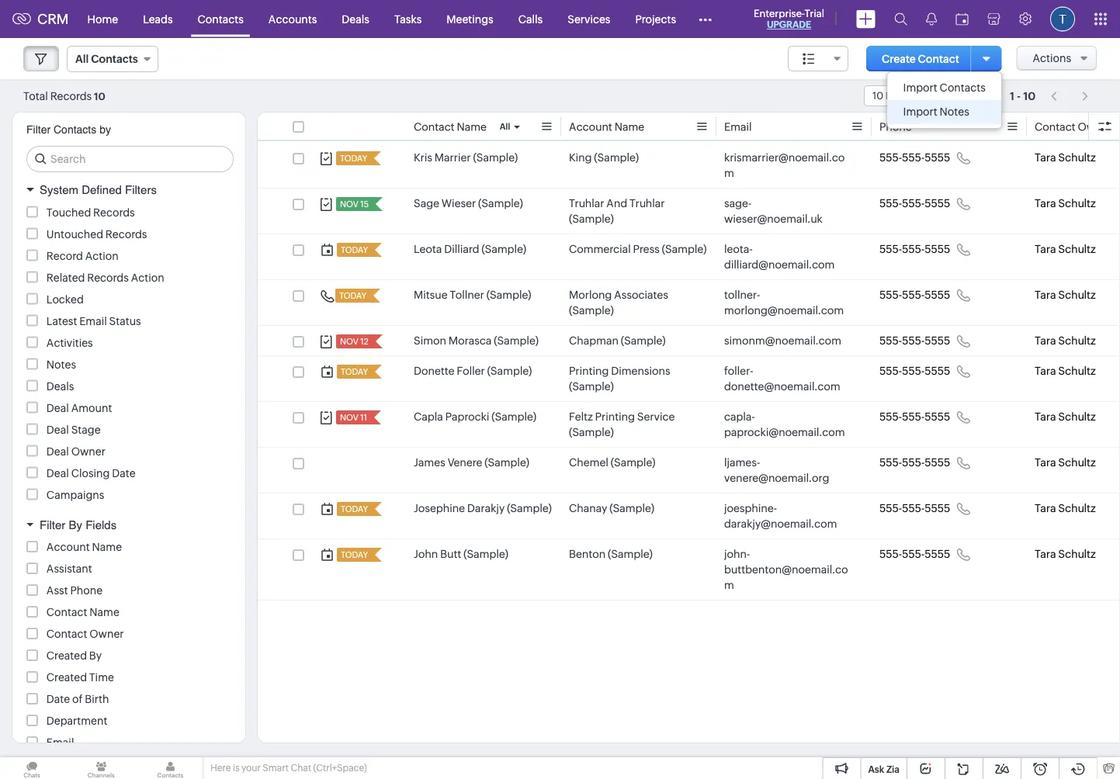 Task type: locate. For each thing, give the bounding box(es) containing it.
benton
[[569, 548, 606, 561]]

capla
[[414, 411, 443, 423]]

(sample) right king
[[594, 151, 639, 164]]

0 vertical spatial deals
[[342, 13, 369, 25]]

records for related
[[87, 271, 129, 284]]

stage
[[71, 424, 101, 436]]

0 vertical spatial account
[[569, 121, 612, 133]]

joesphine- darakjy@noemail.com link
[[724, 501, 849, 532]]

1 5555 from the top
[[925, 151, 950, 164]]

records
[[50, 90, 92, 102], [886, 90, 924, 102], [93, 206, 135, 219], [105, 228, 147, 240], [87, 271, 129, 284]]

m up the 'sage-'
[[724, 167, 734, 179]]

deal closing date
[[46, 467, 136, 479]]

truhlar and truhlar (sample) link
[[569, 196, 709, 227]]

morasca
[[449, 335, 492, 347]]

filter down total
[[26, 123, 51, 136]]

2 tara from the top
[[1035, 197, 1056, 210]]

schultz for john- buttbenton@noemail.co m
[[1059, 548, 1096, 561]]

contact name up marrier
[[414, 121, 487, 133]]

contact down 1 - 10
[[1035, 121, 1076, 133]]

capla paprocki (sample) link
[[414, 409, 536, 425]]

contact name down asst phone
[[46, 606, 119, 619]]

2 tara schultz from the top
[[1035, 197, 1096, 210]]

schultz for joesphine- darakjy@noemail.com
[[1059, 502, 1096, 515]]

by up the time
[[89, 650, 102, 662]]

account up assistant
[[46, 541, 90, 554]]

7 5555 from the top
[[925, 411, 950, 423]]

chanay (sample)
[[569, 502, 654, 515]]

deal stage
[[46, 424, 101, 436]]

import for import contacts
[[903, 82, 938, 94]]

foller-
[[724, 365, 753, 377]]

nov 12 link
[[336, 335, 370, 349]]

0 horizontal spatial account
[[46, 541, 90, 554]]

signals image
[[926, 12, 937, 26]]

records down defined
[[93, 206, 135, 219]]

contacts for all contacts
[[91, 53, 138, 65]]

1 horizontal spatial action
[[131, 271, 164, 284]]

filter down campaigns
[[40, 518, 65, 532]]

contact inside button
[[918, 52, 959, 65]]

0 vertical spatial printing
[[569, 365, 609, 377]]

6 555-555-5555 from the top
[[880, 365, 950, 377]]

row group
[[258, 143, 1120, 601]]

notes down activities
[[46, 358, 76, 371]]

10
[[1023, 90, 1036, 102], [873, 90, 884, 102], [94, 90, 105, 102]]

1 vertical spatial contact name
[[46, 606, 119, 619]]

7 555-555-5555 from the top
[[880, 411, 950, 423]]

all inside field
[[75, 53, 89, 65]]

today for josephine darakjy (sample)
[[341, 505, 368, 514]]

all
[[75, 53, 89, 65], [500, 122, 510, 132]]

1 vertical spatial all
[[500, 122, 510, 132]]

2 import from the top
[[903, 106, 938, 118]]

defined
[[82, 183, 122, 197]]

1 truhlar from the left
[[569, 197, 604, 210]]

0 horizontal spatial account name
[[46, 541, 122, 554]]

tara schultz for john- buttbenton@noemail.co m
[[1035, 548, 1096, 561]]

10 for total records 10
[[94, 90, 105, 102]]

deal for deal stage
[[46, 424, 69, 436]]

simon morasca (sample) link
[[414, 333, 539, 349]]

deal for deal owner
[[46, 445, 69, 458]]

nov for simon
[[340, 337, 359, 347]]

5555 for joesphine- darakjy@noemail.com
[[925, 502, 950, 515]]

2 horizontal spatial email
[[724, 121, 752, 133]]

records inside field
[[886, 90, 924, 102]]

9 555-555-5555 from the top
[[880, 502, 950, 515]]

10 inside total records 10
[[94, 90, 105, 102]]

0 horizontal spatial truhlar
[[569, 197, 604, 210]]

nov for sage
[[340, 200, 359, 209]]

0 vertical spatial all
[[75, 53, 89, 65]]

10 tara from the top
[[1035, 548, 1056, 561]]

0 vertical spatial email
[[724, 121, 752, 133]]

contact owner up 'created by'
[[46, 628, 124, 640]]

6 schultz from the top
[[1059, 365, 1096, 377]]

assistant
[[46, 563, 92, 575]]

4 deal from the top
[[46, 467, 69, 479]]

contact
[[918, 52, 959, 65], [414, 121, 455, 133], [1035, 121, 1076, 133], [46, 606, 87, 619], [46, 628, 87, 640]]

sage-
[[724, 197, 752, 210]]

sage- wieser@noemail.uk
[[724, 197, 823, 225]]

notes down page
[[940, 106, 970, 118]]

2 vertical spatial email
[[46, 737, 74, 749]]

(sample) down and
[[569, 213, 614, 225]]

tara for foller- donette@noemail.com
[[1035, 365, 1056, 377]]

1 vertical spatial m
[[724, 579, 734, 592]]

action up related records action
[[85, 250, 118, 262]]

1 import from the top
[[903, 82, 938, 94]]

created for created time
[[46, 672, 87, 684]]

1 horizontal spatial notes
[[940, 106, 970, 118]]

nov left 12
[[340, 337, 359, 347]]

wieser
[[442, 197, 476, 210]]

0 horizontal spatial 10
[[94, 90, 105, 102]]

1 vertical spatial account
[[46, 541, 90, 554]]

(sample) inside printing dimensions (sample)
[[569, 380, 614, 393]]

email down department
[[46, 737, 74, 749]]

(sample) right press
[[662, 243, 707, 255]]

0 vertical spatial by
[[69, 518, 82, 532]]

feltz
[[569, 411, 593, 423]]

7 tara from the top
[[1035, 411, 1056, 423]]

account name down filter by fields
[[46, 541, 122, 554]]

0 horizontal spatial contact owner
[[46, 628, 124, 640]]

total
[[23, 90, 48, 102]]

1 vertical spatial by
[[89, 650, 102, 662]]

by left fields
[[69, 518, 82, 532]]

nov left '11'
[[340, 413, 359, 423]]

records down record action
[[87, 271, 129, 284]]

1 vertical spatial printing
[[595, 411, 635, 423]]

10 up by
[[94, 90, 105, 102]]

today link
[[336, 151, 369, 165], [337, 243, 370, 257], [335, 289, 368, 303], [337, 365, 370, 379], [337, 502, 370, 516], [337, 548, 370, 562]]

foller- donette@noemail.com link
[[724, 363, 849, 394]]

2 m from the top
[[724, 579, 734, 592]]

4 5555 from the top
[[925, 289, 950, 301]]

(sample) right marrier
[[473, 151, 518, 164]]

1 tara from the top
[[1035, 151, 1056, 164]]

8 tara from the top
[[1035, 457, 1056, 469]]

(sample) down feltz
[[569, 426, 614, 439]]

10 right -
[[1023, 90, 1036, 102]]

1 horizontal spatial 10
[[873, 90, 884, 102]]

contact up import contacts
[[918, 52, 959, 65]]

deal left stage
[[46, 424, 69, 436]]

time
[[89, 672, 114, 684]]

asst phone
[[46, 585, 103, 597]]

1 horizontal spatial phone
[[880, 121, 912, 133]]

email up krismarrier@noemail.co at the top of page
[[724, 121, 752, 133]]

deal amount
[[46, 402, 112, 414]]

6 tara from the top
[[1035, 365, 1056, 377]]

1 horizontal spatial contact owner
[[1035, 121, 1112, 133]]

0 vertical spatial date
[[112, 467, 136, 479]]

(sample) up feltz
[[569, 380, 614, 393]]

name up kris marrier (sample)
[[457, 121, 487, 133]]

email right latest
[[79, 315, 107, 327]]

account name
[[569, 121, 645, 133], [46, 541, 122, 554]]

all up kris marrier (sample)
[[500, 122, 510, 132]]

krismarrier@noemail.co m link
[[724, 150, 849, 181]]

(sample) right venere
[[485, 457, 529, 469]]

0 vertical spatial nov
[[340, 200, 359, 209]]

4 schultz from the top
[[1059, 289, 1096, 301]]

deal down deal stage at bottom
[[46, 445, 69, 458]]

capla- paprocki@noemail.com
[[724, 411, 845, 439]]

9 schultz from the top
[[1059, 502, 1096, 515]]

5555
[[925, 151, 950, 164], [925, 197, 950, 210], [925, 243, 950, 255], [925, 289, 950, 301], [925, 335, 950, 347], [925, 365, 950, 377], [925, 411, 950, 423], [925, 457, 950, 469], [925, 502, 950, 515], [925, 548, 950, 561]]

tara schultz for leota- dilliard@noemail.com
[[1035, 243, 1096, 255]]

Other Modules field
[[689, 7, 722, 31]]

(sample) inside "link"
[[610, 502, 654, 515]]

leota dilliard (sample) link
[[414, 241, 526, 257]]

truhlar
[[569, 197, 604, 210], [630, 197, 665, 210]]

10 schultz from the top
[[1059, 548, 1096, 561]]

All Contacts field
[[67, 46, 158, 72]]

1 horizontal spatial account
[[569, 121, 612, 133]]

555-555-5555 for krismarrier@noemail.co m
[[880, 151, 950, 164]]

1 vertical spatial nov
[[340, 337, 359, 347]]

contacts
[[198, 13, 244, 25], [91, 53, 138, 65], [940, 82, 986, 94], [54, 123, 96, 136]]

truhlar left and
[[569, 197, 604, 210]]

6 tara schultz from the top
[[1035, 365, 1096, 377]]

3 nov from the top
[[340, 413, 359, 423]]

date left of
[[46, 693, 70, 706]]

john- buttbenton@noemail.co m
[[724, 548, 848, 592]]

contacts up import notes link
[[940, 82, 986, 94]]

contact owner down 1 - 10
[[1035, 121, 1112, 133]]

by inside "dropdown button"
[[69, 518, 82, 532]]

0 vertical spatial owner
[[1078, 121, 1112, 133]]

records down touched records
[[105, 228, 147, 240]]

printing right feltz
[[595, 411, 635, 423]]

printing inside printing dimensions (sample)
[[569, 365, 609, 377]]

chats image
[[0, 758, 64, 779]]

1 vertical spatial phone
[[70, 585, 103, 597]]

today link for john
[[337, 548, 370, 562]]

foller
[[457, 365, 485, 377]]

deal up deal stage at bottom
[[46, 402, 69, 414]]

created up created time
[[46, 650, 87, 662]]

1 nov from the top
[[340, 200, 359, 209]]

5 tara from the top
[[1035, 335, 1056, 347]]

5 schultz from the top
[[1059, 335, 1096, 347]]

josephine
[[414, 502, 465, 515]]

2 truhlar from the left
[[630, 197, 665, 210]]

555-555-5555 for john- buttbenton@noemail.co m
[[880, 548, 950, 561]]

m inside krismarrier@noemail.co m
[[724, 167, 734, 179]]

3 555-555-5555 from the top
[[880, 243, 950, 255]]

9 tara schultz from the top
[[1035, 502, 1096, 515]]

nov left 15
[[340, 200, 359, 209]]

account up king
[[569, 121, 612, 133]]

by for filter
[[69, 518, 82, 532]]

5 555-555-5555 from the top
[[880, 335, 950, 347]]

(sample) right morasca at the left top
[[494, 335, 539, 347]]

truhlar right and
[[630, 197, 665, 210]]

3 tara schultz from the top
[[1035, 243, 1096, 255]]

schultz for foller- donette@noemail.com
[[1059, 365, 1096, 377]]

7 schultz from the top
[[1059, 411, 1096, 423]]

1 horizontal spatial date
[[112, 467, 136, 479]]

1 vertical spatial email
[[79, 315, 107, 327]]

1 horizontal spatial truhlar
[[630, 197, 665, 210]]

donette
[[414, 365, 455, 377]]

record
[[46, 250, 83, 262]]

morlong associates (sample) link
[[569, 287, 709, 318]]

555-555-5555 for leota- dilliard@noemail.com
[[880, 243, 950, 255]]

0 horizontal spatial date
[[46, 693, 70, 706]]

0 horizontal spatial email
[[46, 737, 74, 749]]

all for all
[[500, 122, 510, 132]]

deals left tasks on the top
[[342, 13, 369, 25]]

1 vertical spatial date
[[46, 693, 70, 706]]

records up filter contacts by
[[50, 90, 92, 102]]

filter inside "dropdown button"
[[40, 518, 65, 532]]

2 deal from the top
[[46, 424, 69, 436]]

0 horizontal spatial all
[[75, 53, 89, 65]]

leota- dilliard@noemail.com link
[[724, 241, 849, 273]]

amount
[[71, 402, 112, 414]]

contacts inside field
[[91, 53, 138, 65]]

10 555-555-5555 from the top
[[880, 548, 950, 561]]

contacts down 'home'
[[91, 53, 138, 65]]

account name up king (sample)
[[569, 121, 645, 133]]

profile element
[[1041, 0, 1085, 38]]

0 vertical spatial notes
[[940, 106, 970, 118]]

555-555-5555 for simonm@noemail.com
[[880, 335, 950, 347]]

today link for josephine
[[337, 502, 370, 516]]

signals element
[[917, 0, 946, 38]]

1 deal from the top
[[46, 402, 69, 414]]

(sample) right chanay
[[610, 502, 654, 515]]

tara schultz for simonm@noemail.com
[[1035, 335, 1096, 347]]

all for all contacts
[[75, 53, 89, 65]]

simonm@noemail.com
[[724, 335, 842, 347]]

0 vertical spatial filter
[[26, 123, 51, 136]]

2 created from the top
[[46, 672, 87, 684]]

2 schultz from the top
[[1059, 197, 1096, 210]]

records for 10
[[886, 90, 924, 102]]

phone down 10 records per page
[[880, 121, 912, 133]]

1 vertical spatial filter
[[40, 518, 65, 532]]

1 horizontal spatial by
[[89, 650, 102, 662]]

5555 for ljames- venere@noemail.org
[[925, 457, 950, 469]]

10 down create
[[873, 90, 884, 102]]

tara for krismarrier@noemail.co m
[[1035, 151, 1056, 164]]

tara schultz for ljames- venere@noemail.org
[[1035, 457, 1096, 469]]

3 tara from the top
[[1035, 243, 1056, 255]]

navigation
[[1044, 85, 1097, 107]]

truhlar and truhlar (sample)
[[569, 197, 665, 225]]

schultz for sage- wieser@noemail.uk
[[1059, 197, 1096, 210]]

0 vertical spatial created
[[46, 650, 87, 662]]

10 tara schultz from the top
[[1035, 548, 1096, 561]]

0 vertical spatial import
[[903, 82, 938, 94]]

0 vertical spatial contact name
[[414, 121, 487, 133]]

1 vertical spatial import
[[903, 106, 938, 118]]

schultz
[[1059, 151, 1096, 164], [1059, 197, 1096, 210], [1059, 243, 1096, 255], [1059, 289, 1096, 301], [1059, 335, 1096, 347], [1059, 365, 1096, 377], [1059, 411, 1096, 423], [1059, 457, 1096, 469], [1059, 502, 1096, 515], [1059, 548, 1096, 561]]

7 tara schultz from the top
[[1035, 411, 1096, 423]]

4 tara schultz from the top
[[1035, 289, 1096, 301]]

4 tara from the top
[[1035, 289, 1056, 301]]

1 vertical spatial action
[[131, 271, 164, 284]]

darakjy@noemail.com
[[724, 518, 837, 530]]

created time
[[46, 672, 114, 684]]

mitsue
[[414, 289, 448, 301]]

leota dilliard (sample)
[[414, 243, 526, 255]]

2 horizontal spatial 10
[[1023, 90, 1036, 102]]

schultz for ljames- venere@noemail.org
[[1059, 457, 1096, 469]]

create menu element
[[847, 0, 885, 38]]

created down 'created by'
[[46, 672, 87, 684]]

actions
[[1033, 52, 1071, 64]]

(sample) inside 'link'
[[494, 335, 539, 347]]

8 555-555-5555 from the top
[[880, 457, 950, 469]]

chanay
[[569, 502, 607, 515]]

(sample) down morlong
[[569, 304, 614, 317]]

3 deal from the top
[[46, 445, 69, 458]]

(sample) up 'dimensions'
[[621, 335, 666, 347]]

10 inside field
[[873, 90, 884, 102]]

phone down assistant
[[70, 585, 103, 597]]

create
[[882, 52, 916, 65]]

capla-
[[724, 411, 755, 423]]

2 5555 from the top
[[925, 197, 950, 210]]

(sample) right benton
[[608, 548, 653, 561]]

10 5555 from the top
[[925, 548, 950, 561]]

joesphine-
[[724, 502, 777, 515]]

None field
[[788, 46, 849, 71]]

donette foller (sample) link
[[414, 363, 532, 379]]

morlong@noemail.com
[[724, 304, 844, 317]]

2 nov from the top
[[340, 337, 359, 347]]

import
[[903, 82, 938, 94], [903, 106, 938, 118]]

schultz for krismarrier@noemail.co m
[[1059, 151, 1096, 164]]

all up total records 10 on the top left of the page
[[75, 53, 89, 65]]

9 5555 from the top
[[925, 502, 950, 515]]

3 5555 from the top
[[925, 243, 950, 255]]

3 schultz from the top
[[1059, 243, 1096, 255]]

1 created from the top
[[46, 650, 87, 662]]

capla- paprocki@noemail.com link
[[724, 409, 849, 440]]

(sample) inside truhlar and truhlar (sample)
[[569, 213, 614, 225]]

0 vertical spatial m
[[724, 167, 734, 179]]

5555 for foller- donette@noemail.com
[[925, 365, 950, 377]]

(sample) right wieser
[[478, 197, 523, 210]]

action up status
[[131, 271, 164, 284]]

1 vertical spatial created
[[46, 672, 87, 684]]

venere@noemail.org
[[724, 472, 830, 484]]

chemel
[[569, 457, 609, 469]]

8 tara schultz from the top
[[1035, 457, 1096, 469]]

nov inside 'link'
[[340, 413, 359, 423]]

5 tara schultz from the top
[[1035, 335, 1096, 347]]

date right closing
[[112, 467, 136, 479]]

1 - 10
[[1010, 90, 1036, 102]]

printing dimensions (sample)
[[569, 365, 670, 393]]

deal for deal closing date
[[46, 467, 69, 479]]

m down john-
[[724, 579, 734, 592]]

1 vertical spatial notes
[[46, 358, 76, 371]]

chapman
[[569, 335, 619, 347]]

smart
[[263, 763, 289, 774]]

today for mitsue tollner (sample)
[[339, 291, 367, 301]]

tara schultz for capla- paprocki@noemail.com
[[1035, 411, 1096, 423]]

1 555-555-5555 from the top
[[880, 151, 950, 164]]

row group containing kris marrier (sample)
[[258, 143, 1120, 601]]

deals up 'deal amount'
[[46, 380, 74, 392]]

kris marrier (sample)
[[414, 151, 518, 164]]

9 tara from the top
[[1035, 502, 1056, 515]]

tara schultz for joesphine- darakjy@noemail.com
[[1035, 502, 1096, 515]]

printing down chapman
[[569, 365, 609, 377]]

today link for donette
[[337, 365, 370, 379]]

555-555-5555 for sage- wieser@noemail.uk
[[880, 197, 950, 210]]

8 schultz from the top
[[1059, 457, 1096, 469]]

555-555-5555
[[880, 151, 950, 164], [880, 197, 950, 210], [880, 243, 950, 255], [880, 289, 950, 301], [880, 335, 950, 347], [880, 365, 950, 377], [880, 411, 950, 423], [880, 457, 950, 469], [880, 502, 950, 515], [880, 548, 950, 561]]

tara for ljames- venere@noemail.org
[[1035, 457, 1056, 469]]

deal up campaigns
[[46, 467, 69, 479]]

4 555-555-5555 from the top
[[880, 289, 950, 301]]

donette@noemail.com
[[724, 380, 841, 393]]

chemel (sample) link
[[569, 455, 656, 470]]

asst
[[46, 585, 68, 597]]

0 horizontal spatial by
[[69, 518, 82, 532]]

1 horizontal spatial all
[[500, 122, 510, 132]]

555-555-5555 for capla- paprocki@noemail.com
[[880, 411, 950, 423]]

1 horizontal spatial account name
[[569, 121, 645, 133]]

2 555-555-5555 from the top
[[880, 197, 950, 210]]

activities
[[46, 337, 93, 349]]

5555 for tollner- morlong@noemail.com
[[925, 289, 950, 301]]

1 schultz from the top
[[1059, 151, 1096, 164]]

10 records per page
[[873, 90, 967, 102]]

5 5555 from the top
[[925, 335, 950, 347]]

1 tara schultz from the top
[[1035, 151, 1096, 164]]

(sample)
[[473, 151, 518, 164], [594, 151, 639, 164], [478, 197, 523, 210], [569, 213, 614, 225], [482, 243, 526, 255], [662, 243, 707, 255], [487, 289, 531, 301], [569, 304, 614, 317], [494, 335, 539, 347], [621, 335, 666, 347], [487, 365, 532, 377], [569, 380, 614, 393], [492, 411, 536, 423], [569, 426, 614, 439], [485, 457, 529, 469], [611, 457, 656, 469], [507, 502, 552, 515], [610, 502, 654, 515], [464, 548, 508, 561], [608, 548, 653, 561]]

5555 for simonm@noemail.com
[[925, 335, 950, 347]]

contacts left by
[[54, 123, 96, 136]]

8 5555 from the top
[[925, 457, 950, 469]]

6 5555 from the top
[[925, 365, 950, 377]]

home link
[[75, 0, 131, 38]]

1 vertical spatial deals
[[46, 380, 74, 392]]

tollner
[[450, 289, 484, 301]]

(sample) inside the morlong associates (sample)
[[569, 304, 614, 317]]

john-
[[724, 548, 750, 561]]

1 m from the top
[[724, 167, 734, 179]]

records left per
[[886, 90, 924, 102]]

0 vertical spatial action
[[85, 250, 118, 262]]

2 vertical spatial nov
[[340, 413, 359, 423]]

contacts right the leads
[[198, 13, 244, 25]]



Task type: describe. For each thing, give the bounding box(es) containing it.
tara for leota- dilliard@noemail.com
[[1035, 243, 1056, 255]]

tara for joesphine- darakjy@noemail.com
[[1035, 502, 1056, 515]]

commercial press (sample) link
[[569, 241, 707, 257]]

tara schultz for foller- donette@noemail.com
[[1035, 365, 1096, 377]]

1 horizontal spatial contact name
[[414, 121, 487, 133]]

paprocki
[[445, 411, 489, 423]]

paprocki@noemail.com
[[724, 426, 845, 439]]

today for john butt (sample)
[[341, 550, 368, 560]]

latest
[[46, 315, 77, 327]]

dilliard
[[444, 243, 479, 255]]

5555 for leota- dilliard@noemail.com
[[925, 243, 950, 255]]

king (sample) link
[[569, 150, 639, 165]]

2 vertical spatial owner
[[90, 628, 124, 640]]

tara for sage- wieser@noemail.uk
[[1035, 197, 1056, 210]]

(sample) right the tollner on the top
[[487, 289, 531, 301]]

ljames- venere@noemail.org link
[[724, 455, 849, 486]]

zia
[[887, 764, 900, 775]]

records for touched
[[93, 206, 135, 219]]

records for untouched
[[105, 228, 147, 240]]

(sample) right the butt
[[464, 548, 508, 561]]

search element
[[885, 0, 917, 38]]

james
[[414, 457, 445, 469]]

calendar image
[[956, 13, 969, 25]]

import for import notes
[[903, 106, 938, 118]]

deal owner
[[46, 445, 106, 458]]

home
[[87, 13, 118, 25]]

(sample) right dilliard
[[482, 243, 526, 255]]

department
[[46, 715, 107, 727]]

channels image
[[69, 758, 133, 779]]

(sample) down feltz printing service (sample) link
[[611, 457, 656, 469]]

filter for filter contacts by
[[26, 123, 51, 136]]

today for kris marrier (sample)
[[340, 154, 367, 163]]

10 for 1 - 10
[[1023, 90, 1036, 102]]

foller- donette@noemail.com
[[724, 365, 841, 393]]

kris
[[414, 151, 432, 164]]

5555 for sage- wieser@noemail.uk
[[925, 197, 950, 210]]

filter contacts by
[[26, 123, 111, 136]]

records for total
[[50, 90, 92, 102]]

today link for leota
[[337, 243, 370, 257]]

tara schultz for sage- wieser@noemail.uk
[[1035, 197, 1096, 210]]

benton (sample) link
[[569, 547, 653, 562]]

(sample) inside feltz printing service (sample)
[[569, 426, 614, 439]]

deal for deal amount
[[46, 402, 69, 414]]

5555 for krismarrier@noemail.co m
[[925, 151, 950, 164]]

schultz for tollner- morlong@noemail.com
[[1059, 289, 1096, 301]]

tasks
[[394, 13, 422, 25]]

nov 12
[[340, 337, 369, 347]]

contacts for import contacts
[[940, 82, 986, 94]]

tara schultz for krismarrier@noemail.co m
[[1035, 151, 1096, 164]]

tara for john- buttbenton@noemail.co m
[[1035, 548, 1056, 561]]

today for donette foller (sample)
[[341, 367, 368, 377]]

venere
[[448, 457, 482, 469]]

12
[[360, 337, 369, 347]]

create contact button
[[866, 46, 975, 71]]

size image
[[803, 52, 815, 66]]

josephine darakjy (sample)
[[414, 502, 552, 515]]

filters
[[125, 183, 157, 197]]

(sample) right foller
[[487, 365, 532, 377]]

profile image
[[1050, 7, 1075, 31]]

schultz for leota- dilliard@noemail.com
[[1059, 243, 1096, 255]]

name down fields
[[92, 541, 122, 554]]

josephine darakjy (sample) link
[[414, 501, 552, 516]]

simon morasca (sample)
[[414, 335, 539, 347]]

contact down asst phone
[[46, 606, 87, 619]]

555-555-5555 for ljames- venere@noemail.org
[[880, 457, 950, 469]]

0 horizontal spatial deals
[[46, 380, 74, 392]]

contacts for filter contacts by
[[54, 123, 96, 136]]

today for leota dilliard (sample)
[[341, 245, 368, 255]]

accounts
[[268, 13, 317, 25]]

ask
[[868, 764, 884, 775]]

enterprise-
[[754, 7, 805, 19]]

of
[[72, 693, 83, 706]]

(sample) right paprocki
[[492, 411, 536, 423]]

related records action
[[46, 271, 164, 284]]

system defined filters button
[[12, 176, 245, 204]]

schultz for simonm@noemail.com
[[1059, 335, 1096, 347]]

tara for simonm@noemail.com
[[1035, 335, 1056, 347]]

0 horizontal spatial contact name
[[46, 606, 119, 619]]

5555 for john- buttbenton@noemail.co m
[[925, 548, 950, 561]]

1 horizontal spatial deals
[[342, 13, 369, 25]]

buttbenton@noemail.co
[[724, 564, 848, 576]]

tara schultz for tollner- morlong@noemail.com
[[1035, 289, 1096, 301]]

(ctrl+space)
[[313, 763, 367, 774]]

15
[[360, 200, 369, 209]]

printing dimensions (sample) link
[[569, 363, 709, 394]]

0 horizontal spatial notes
[[46, 358, 76, 371]]

name up king (sample)
[[615, 121, 645, 133]]

0 horizontal spatial phone
[[70, 585, 103, 597]]

tara for tollner- morlong@noemail.com
[[1035, 289, 1056, 301]]

chanay (sample) link
[[569, 501, 654, 516]]

services
[[568, 13, 611, 25]]

name down asst phone
[[90, 606, 119, 619]]

total records 10
[[23, 90, 105, 102]]

john
[[414, 548, 438, 561]]

notes inside import notes link
[[940, 106, 970, 118]]

1 vertical spatial contact owner
[[46, 628, 124, 640]]

555-555-5555 for tollner- morlong@noemail.com
[[880, 289, 950, 301]]

contact up kris
[[414, 121, 455, 133]]

5555 for capla- paprocki@noemail.com
[[925, 411, 950, 423]]

printing inside feltz printing service (sample)
[[595, 411, 635, 423]]

import contacts
[[903, 82, 986, 94]]

tara for capla- paprocki@noemail.com
[[1035, 411, 1056, 423]]

555-555-5555 for joesphine- darakjy@noemail.com
[[880, 502, 950, 515]]

mitsue tollner (sample) link
[[414, 287, 531, 303]]

dimensions
[[611, 365, 670, 377]]

import notes link
[[888, 100, 1001, 124]]

nov 11 link
[[336, 411, 369, 425]]

campaigns
[[46, 489, 104, 501]]

krismarrier@noemail.co m
[[724, 151, 845, 179]]

system
[[40, 183, 78, 197]]

leota-
[[724, 243, 753, 255]]

calls link
[[506, 0, 555, 38]]

commercial
[[569, 243, 631, 255]]

sage wieser (sample) link
[[414, 196, 523, 211]]

latest email status
[[46, 315, 141, 327]]

donette foller (sample)
[[414, 365, 532, 377]]

import notes
[[903, 106, 970, 118]]

projects link
[[623, 0, 689, 38]]

search image
[[894, 12, 908, 26]]

king
[[569, 151, 592, 164]]

simonm@noemail.com link
[[724, 333, 842, 349]]

upgrade
[[767, 19, 811, 30]]

1
[[1010, 90, 1015, 102]]

today link for mitsue
[[335, 289, 368, 303]]

locked
[[46, 293, 84, 305]]

1 vertical spatial account name
[[46, 541, 122, 554]]

create contact
[[882, 52, 959, 65]]

schultz for capla- paprocki@noemail.com
[[1059, 411, 1096, 423]]

simon
[[414, 335, 446, 347]]

by for created
[[89, 650, 102, 662]]

filter for filter by fields
[[40, 518, 65, 532]]

filter by fields
[[40, 518, 117, 532]]

0 vertical spatial phone
[[880, 121, 912, 133]]

meetings link
[[434, 0, 506, 38]]

0 vertical spatial contact owner
[[1035, 121, 1112, 133]]

james venere (sample) link
[[414, 455, 529, 470]]

nov 11
[[340, 413, 367, 423]]

john- buttbenton@noemail.co m link
[[724, 547, 849, 593]]

10 Records Per Page field
[[864, 85, 988, 106]]

wieser@noemail.uk
[[724, 213, 823, 225]]

(sample) right the darakjy
[[507, 502, 552, 515]]

contact up 'created by'
[[46, 628, 87, 640]]

555-555-5555 for foller- donette@noemail.com
[[880, 365, 950, 377]]

date of birth
[[46, 693, 109, 706]]

contacts image
[[138, 758, 202, 779]]

create menu image
[[856, 10, 876, 28]]

nov 15 link
[[336, 197, 370, 211]]

chemel (sample)
[[569, 457, 656, 469]]

morlong associates (sample)
[[569, 289, 668, 317]]

related
[[46, 271, 85, 284]]

0 vertical spatial account name
[[569, 121, 645, 133]]

11
[[360, 413, 367, 423]]

crm link
[[12, 11, 69, 27]]

Search text field
[[27, 147, 233, 172]]

1 horizontal spatial email
[[79, 315, 107, 327]]

m inside john- buttbenton@noemail.co m
[[724, 579, 734, 592]]

created for created by
[[46, 650, 87, 662]]

morlong
[[569, 289, 612, 301]]

touched records
[[46, 206, 135, 219]]

0 horizontal spatial action
[[85, 250, 118, 262]]

calls
[[518, 13, 543, 25]]

per
[[926, 90, 942, 102]]

today link for kris
[[336, 151, 369, 165]]

joesphine- darakjy@noemail.com
[[724, 502, 837, 530]]

by
[[99, 123, 111, 136]]

-
[[1017, 90, 1021, 102]]

chat
[[291, 763, 311, 774]]

nov for capla
[[340, 413, 359, 423]]

1 vertical spatial owner
[[71, 445, 106, 458]]



Task type: vqa. For each thing, say whether or not it's contained in the screenshot.
Identify problems through detailed reports and optimize the gathering of information.
no



